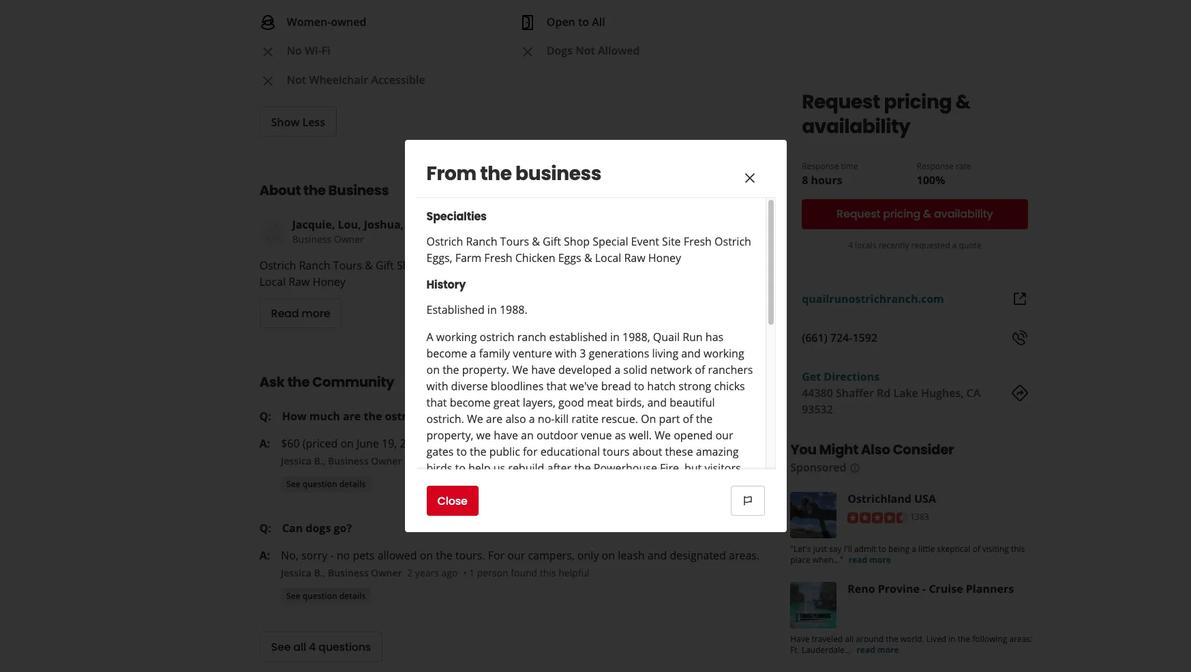 Task type: vqa. For each thing, say whether or not it's contained in the screenshot.
Next IMAGE related to Chicken Sandwich image
no



Task type: describe. For each thing, give the bounding box(es) containing it.
0 vertical spatial in
[[488, 302, 497, 317]]

the left 'world.'
[[886, 633, 899, 645]]

site inside 'about the business' element
[[495, 258, 514, 273]]

quailrunostrichranch.com
[[802, 291, 945, 306]]

4.5 star rating image
[[848, 512, 908, 523]]

the down loved
[[528, 493, 545, 508]]

16 flag v2 image
[[743, 495, 754, 506]]

living
[[653, 346, 679, 361]]

on up the chicken
[[538, 510, 551, 525]]

local
[[668, 526, 692, 541]]

tours inside from the business dialog
[[501, 234, 530, 249]]

24 close v2 image for dogs
[[520, 44, 536, 60]]

beautiful
[[670, 395, 715, 410]]

our inside ask the community element
[[508, 548, 526, 563]]

see question details link for no, sorry - no pets allowed on the tours. for our campers,  only on leash and designated areas.
[[281, 588, 371, 605]]

& inside button
[[924, 206, 932, 222]]

1 vertical spatial not
[[287, 72, 306, 87]]

about the business element
[[238, 158, 774, 328]]

raw inside 'about the business' element
[[289, 274, 310, 289]]

of inside "let's just say i'll admit to being a little skeptical of visiting this place when…"
[[973, 543, 981, 555]]

chicken inside 'about the business' element
[[676, 258, 716, 273]]

2 vertical spatial owner
[[371, 566, 402, 579]]

allowed
[[598, 43, 640, 58]]

read for i'll
[[849, 554, 868, 566]]

how
[[282, 409, 307, 424]]

kill
[[555, 411, 569, 426]]

we up farm
[[475, 510, 490, 525]]

the right from at the left top
[[480, 160, 512, 187]]

fans
[[616, 559, 637, 574]]

products,
[[427, 575, 475, 590]]

reno provine - cruise planners image
[[791, 582, 837, 628]]

of up having
[[493, 542, 504, 557]]

locals
[[856, 239, 877, 251]]

read more link for admit
[[849, 554, 892, 566]]

provine
[[879, 581, 920, 596]]

read more for the
[[857, 644, 900, 656]]

us
[[494, 461, 506, 476]]

business up lou,
[[329, 181, 389, 200]]

and down feathers,
[[427, 542, 446, 557]]

being
[[889, 543, 910, 555]]

meat
[[587, 395, 614, 410]]

on down a at the left of page
[[427, 362, 440, 377]]

a left no-
[[529, 411, 535, 426]]

2 vertical spatial become
[[554, 559, 595, 574]]

no
[[337, 548, 350, 563]]

ranch.
[[521, 575, 553, 590]]

strong
[[679, 379, 712, 394]]

shop inside 'about the business' element
[[397, 258, 423, 273]]

2 b., from the top
[[314, 566, 326, 579]]

1 horizontal spatial ostrich
[[480, 330, 515, 345]]

ask a question link
[[667, 373, 769, 390]]

also
[[506, 411, 526, 426]]

our down having
[[500, 575, 518, 590]]

"let's just say i'll admit to being a little skeptical of visiting this place when…"
[[791, 543, 1026, 566]]

lived
[[927, 633, 947, 645]]

women-owned
[[287, 14, 367, 29]]

ago inside $60 (priced on june 19, 2023)  sales can see them running $40-50 jessica b., business owner 4 months ago
[[452, 454, 468, 467]]

eggs?
[[426, 409, 455, 424]]

the up tour
[[575, 461, 591, 476]]

to down solid at the bottom right of the page
[[634, 379, 645, 394]]

eggs, inside from the business dialog
[[427, 250, 453, 265]]

quailrunostrichranch.com link
[[802, 291, 945, 306]]

of up strong
[[695, 362, 706, 377]]

ranch inside 'about the business' element
[[299, 258, 331, 273]]

read more button
[[260, 298, 342, 328]]

to left all
[[578, 14, 589, 29]]

of down the beautiful
[[683, 411, 694, 426]]

read
[[271, 305, 299, 321]]

details for go?
[[340, 590, 366, 601]]

property,
[[427, 428, 474, 443]]

gates
[[427, 444, 454, 459]]

44380
[[802, 385, 834, 400]]

question for no, sorry - no pets allowed on the tours. for our campers,  only on leash and designated areas.
[[303, 590, 337, 601]]

0 horizontal spatial part
[[491, 493, 512, 508]]

ask a question
[[667, 374, 747, 389]]

dogs
[[547, 43, 573, 58]]

visiting
[[983, 543, 1010, 555]]

sponsored
[[791, 460, 847, 475]]

24 women owned v2 image
[[260, 14, 276, 31]]

2 horizontal spatial ostrich
[[612, 510, 646, 525]]

$40-
[[574, 436, 596, 451]]

read more
[[271, 305, 330, 321]]

1 horizontal spatial we
[[512, 362, 529, 377]]

24 close v2 image
[[260, 44, 276, 60]]

kinds
[[463, 542, 491, 557]]

community
[[312, 373, 395, 392]]

q: for can dogs go?
[[260, 521, 271, 536]]

0 horizontal spatial an
[[521, 428, 534, 443]]

that down learned
[[468, 493, 488, 508]]

that up sell
[[639, 477, 659, 492]]

1592
[[853, 330, 878, 345]]

educational
[[541, 444, 600, 459]]

eggs inside 'about the business' element
[[719, 258, 742, 273]]

(661)
[[802, 330, 828, 345]]

no
[[287, 43, 302, 58]]

directions
[[824, 369, 880, 384]]

ostrichland
[[848, 491, 912, 506]]

them
[[501, 436, 528, 451]]

the right sell
[[677, 493, 694, 508]]

person
[[477, 566, 509, 579]]

hughes,
[[922, 385, 964, 400]]

& inside a working ostrich ranch established in 1988, quail run has become a family venture with 3 generations living and working on the property. we have developed a solid network of ranchers with diverse bloodlines that we've bread to hatch strong chicks that become great layers, good meat birds, and beautiful ostrich. we are also a no-kill ratite rescue. on part of the property, we have an outdoor venue as well. we opened our gates to the public for educational tours about these amazing birds to help us rebuild after the powerhouse fire, but visitors have learned and loved the tour so much that we have decided to keep that part of the ranch open. now, we sell the wonderful products we produce on the ranch - ostrich oil & eggs as well as feathers, farm fresh chicken eggs and produce, local raw honey, and all kinds of crafts and ooak art. it's always an adventure and we love having folks become big fans of our birds, their products, and our ranch. expect good times!
[[664, 510, 672, 525]]

a up bread
[[615, 362, 621, 377]]

of down the always
[[640, 559, 650, 574]]

0 vertical spatial request pricing & availability
[[802, 89, 971, 140]]

24 open to all v2 image
[[520, 14, 536, 31]]

16 info v2 image
[[850, 462, 861, 473]]

a inside "let's just say i'll admit to being a little skeptical of visiting this place when…"
[[912, 543, 917, 555]]

event inside 'about the business' element
[[464, 258, 493, 273]]

open to all
[[547, 14, 606, 29]]

ooak
[[560, 542, 591, 557]]

about
[[633, 444, 663, 459]]

event inside from the business dialog
[[631, 234, 660, 249]]

ask for ask the community
[[260, 373, 285, 392]]

shop inside from the business dialog
[[564, 234, 590, 249]]

1 vertical spatial ago
[[442, 566, 458, 579]]

dogs not allowed
[[547, 43, 640, 58]]

business down no
[[328, 566, 369, 579]]

0 horizontal spatial eggs
[[572, 526, 595, 541]]

this inside "let's just say i'll admit to being a little skeptical of visiting this place when…"
[[1012, 543, 1026, 555]]

0 vertical spatial request
[[802, 89, 881, 115]]

$60
[[281, 436, 300, 451]]

big
[[597, 559, 613, 574]]

eggs, inside 'about the business' element
[[587, 258, 613, 273]]

the up the chicken
[[554, 510, 571, 525]]

folks
[[527, 559, 551, 574]]

the up how
[[287, 373, 310, 392]]

ostrichland usa link
[[848, 491, 937, 506]]

see
[[481, 436, 498, 451]]

a: for no, sorry - no pets allowed on the tours. for our campers,  only on leash and designated areas.
[[260, 548, 270, 563]]

100%
[[917, 173, 946, 188]]

0 horizontal spatial as
[[615, 428, 626, 443]]

decided
[[707, 477, 747, 492]]

tours inside 'about the business' element
[[333, 258, 362, 273]]

1 vertical spatial an
[[668, 542, 681, 557]]

raw
[[695, 526, 714, 541]]

much inside a working ostrich ranch established in 1988, quail run has become a family venture with 3 generations living and working on the property. we have developed a solid network of ranchers with diverse bloodlines that we've bread to hatch strong chicks that become great layers, good meat birds, and beautiful ostrich. we are also a no-kill ratite rescue. on part of the property, we have an outdoor venue as well. we opened our gates to the public for educational tours about these amazing birds to help us rebuild after the powerhouse fire, but visitors have learned and loved the tour so much that we have decided to keep that part of the ranch open. now, we sell the wonderful products we produce on the ranch - ostrich oil & eggs as well as feathers, farm fresh chicken eggs and produce, local raw honey, and all kinds of crafts and ooak art. it's always an adventure and we love having folks become big fans of our birds, their products, and our ranch. expect good times!
[[607, 477, 636, 492]]

we up oil
[[640, 493, 655, 508]]

june
[[357, 436, 379, 451]]

are inside a working ostrich ranch established in 1988, quail run has become a family venture with 3 generations living and working on the property. we have developed a solid network of ranchers with diverse bloodlines that we've bread to hatch strong chicks that become great layers, good meat birds, and beautiful ostrich. we are also a no-kill ratite rescue. on part of the property, we have an outdoor venue as well. we opened our gates to the public for educational tours about these amazing birds to help us rebuild after the powerhouse fire, but visitors have learned and loved the tour so much that we have decided to keep that part of the ranch open. now, we sell the wonderful products we produce on the ranch - ostrich oil & eggs as well as feathers, farm fresh chicken eggs and produce, local raw honey, and all kinds of crafts and ooak art. it's always an adventure and we love having folks become big fans of our birds, their products, and our ranch. expect good times!
[[486, 411, 503, 426]]

less
[[303, 114, 325, 129]]

request inside button
[[837, 206, 881, 222]]

0 horizontal spatial working
[[436, 330, 477, 345]]

that up "layers,"
[[547, 379, 567, 394]]

honey​ inside 'about the business' element
[[313, 274, 346, 289]]

crafts
[[507, 542, 535, 557]]

have down birds
[[427, 477, 451, 492]]

ranch inside from the business dialog
[[466, 234, 498, 249]]

a: for $60 (priced on june 19, 2023)  sales can see them running $40-50
[[260, 436, 270, 451]]

great
[[494, 395, 520, 410]]

have up public
[[494, 428, 518, 443]]

you
[[791, 440, 817, 459]]

network
[[651, 362, 693, 377]]

after
[[548, 461, 572, 476]]

we up public
[[477, 428, 491, 443]]

ranchers
[[709, 362, 753, 377]]

ostrich inside ask the community element
[[385, 409, 423, 424]]

0 vertical spatial become
[[427, 346, 468, 361]]

0 vertical spatial eggs
[[675, 510, 698, 525]]

the down after
[[548, 477, 565, 492]]

much inside ask the community element
[[310, 409, 340, 424]]

owner inside $60 (priced on june 19, 2023)  sales can see them running $40-50 jessica b., business owner 4 months ago
[[371, 454, 402, 467]]

1 vertical spatial birds,
[[674, 559, 702, 574]]

24 external link v2 image
[[1012, 291, 1028, 307]]

2 vertical spatial jessica
[[281, 566, 312, 579]]

question for $60 (priced on june 19, 2023)  sales can see them running $40-50
[[303, 478, 337, 490]]

business inside $60 (priced on june 19, 2023)  sales can see them running $40-50 jessica b., business owner 4 months ago
[[328, 454, 369, 467]]

all inside "link"
[[294, 639, 306, 655]]

- inside a working ostrich ranch established in 1988, quail run has become a family venture with 3 generations living and working on the property. we have developed a solid network of ranchers with diverse bloodlines that we've bread to hatch strong chicks that become great layers, good meat birds, and beautiful ostrich. we are also a no-kill ratite rescue. on part of the property, we have an outdoor venue as well. we opened our gates to the public for educational tours about these amazing birds to help us rebuild after the powerhouse fire, but visitors have learned and loved the tour so much that we have decided to keep that part of the ranch open. now, we sell the wonderful products we produce on the ranch - ostrich oil & eggs as well as feathers, farm fresh chicken eggs and produce, local raw honey, and all kinds of crafts and ooak art. it's always an adventure and we love having folks become big fans of our birds, their products, and our ranch. expect good times!
[[605, 510, 609, 525]]

show
[[271, 114, 300, 129]]

and down us
[[496, 477, 515, 492]]

b., inside $60 (priced on june 19, 2023)  sales can see them running $40-50 jessica b., business owner 4 months ago
[[314, 454, 326, 467]]

and up the art.
[[598, 526, 618, 541]]

sales
[[431, 436, 457, 451]]

2 horizontal spatial we
[[655, 428, 671, 443]]

24 directions v2 image
[[1012, 385, 1028, 401]]

3
[[580, 346, 586, 361]]

having
[[490, 559, 524, 574]]

ostrich ranch tours & gift shop special event site fresh ostrich eggs, farm fresh chicken eggs & local raw honey​ inside 'about the business' element
[[260, 258, 753, 289]]

all inside 'have traveled all around the world. lived in the following areas: ft. lauderdale…'
[[846, 633, 854, 645]]

designated
[[670, 548, 726, 563]]

1 horizontal spatial not
[[576, 43, 595, 58]]

fire,
[[660, 461, 682, 476]]

2 vertical spatial ranch
[[573, 510, 602, 525]]

the up opened
[[696, 411, 713, 426]]

pets
[[353, 548, 375, 563]]

wheelchair
[[309, 72, 369, 87]]

response rate 100%
[[917, 160, 972, 188]]

ostrichland usa image
[[791, 492, 837, 538]]

times!
[[621, 575, 652, 590]]

our up amazing
[[716, 428, 734, 443]]

on up years
[[420, 548, 433, 563]]

1 vertical spatial become
[[450, 395, 491, 410]]

to left keep
[[427, 493, 437, 508]]

of up produce
[[515, 493, 525, 508]]

sorry
[[301, 548, 328, 563]]

found
[[511, 566, 538, 579]]

all
[[592, 14, 606, 29]]

a up property.
[[470, 346, 477, 361]]

read for around
[[857, 644, 876, 656]]

always
[[631, 542, 665, 557]]

4 inside "link"
[[309, 639, 316, 655]]

a inside ask a question link
[[690, 374, 696, 389]]

chicks
[[715, 379, 745, 394]]

0 vertical spatial ranch
[[518, 330, 547, 345]]

have down but
[[679, 477, 704, 492]]

and up products,
[[427, 559, 446, 574]]

$60 (priced on june 19, 2023)  sales can see them running $40-50 jessica b., business owner 4 months ago
[[281, 436, 608, 467]]

and down the hatch
[[648, 395, 667, 410]]

and right 1
[[478, 575, 497, 590]]

consider
[[893, 440, 955, 459]]



Task type: locate. For each thing, give the bounding box(es) containing it.
4 down 2023)
[[407, 454, 413, 467]]

our
[[716, 428, 734, 443], [508, 548, 526, 563], [653, 559, 671, 574], [500, 575, 518, 590]]

the up 2 years ago
[[436, 548, 453, 563]]

1 horizontal spatial chicken
[[676, 258, 716, 273]]

but
[[685, 461, 702, 476]]

0 horizontal spatial honey​
[[313, 274, 346, 289]]

2 vertical spatial 4
[[309, 639, 316, 655]]

1 vertical spatial site
[[495, 258, 514, 273]]

traveled
[[812, 633, 843, 645]]

fresh
[[502, 526, 528, 541]]

request pricing & availability inside request pricing & availability button
[[837, 206, 994, 222]]

become down diverse
[[450, 395, 491, 410]]

19,
[[382, 436, 397, 451]]

more inside read more button
[[302, 305, 330, 321]]

1 vertical spatial part
[[491, 493, 512, 508]]

hours
[[811, 173, 843, 188]]

1 vertical spatial ranch
[[547, 493, 577, 508]]

ask up the beautiful
[[667, 374, 687, 389]]

read
[[849, 554, 868, 566], [857, 644, 876, 656]]

1 details from the top
[[340, 478, 366, 490]]

0 horizontal spatial ranch
[[299, 258, 331, 273]]

gift inside 'about the business' element
[[376, 258, 394, 273]]

little
[[919, 543, 936, 555]]

open.
[[579, 493, 608, 508]]

lake
[[894, 385, 919, 400]]

close image
[[742, 170, 758, 186]]

eggs
[[675, 510, 698, 525], [572, 526, 595, 541]]

1 horizontal spatial this
[[1012, 543, 1026, 555]]

q: for how much are the ostrich eggs?
[[260, 409, 271, 424]]

(661) 724-1592
[[802, 330, 878, 345]]

0 horizontal spatial this
[[540, 566, 556, 579]]

0 vertical spatial details
[[340, 478, 366, 490]]

1 b., from the top
[[314, 454, 326, 467]]

raw inside from the business dialog
[[625, 250, 646, 265]]

2 vertical spatial ostrich
[[612, 510, 646, 525]]

ask for ask a question
[[667, 374, 687, 389]]

to inside "let's just say i'll admit to being a little skeptical of visiting this place when…"
[[879, 543, 887, 555]]

0 vertical spatial ostrich
[[480, 330, 515, 345]]

0 vertical spatial owner
[[334, 233, 364, 246]]

response for 8
[[802, 160, 839, 172]]

read more left 'world.'
[[857, 644, 900, 656]]

1 horizontal spatial gift
[[543, 234, 561, 249]]

24 phone v2 image
[[1012, 330, 1028, 346]]

all inside a working ostrich ranch established in 1988, quail run has become a family venture with 3 generations living and working on the property. we have developed a solid network of ranchers with diverse bloodlines that we've bread to hatch strong chicks that become great layers, good meat birds, and beautiful ostrich. we are also a no-kill ratite rescue. on part of the property, we have an outdoor venue as well. we opened our gates to the public for educational tours about these amazing birds to help us rebuild after the powerhouse fire, but visitors have learned and loved the tour so much that we have decided to keep that part of the ranch open. now, we sell the wonderful products we produce on the ranch - ostrich oil & eggs as well as feathers, farm fresh chicken eggs and produce, local raw honey, and all kinds of crafts and ooak art. it's always an adventure and we love having folks become big fans of our birds, their products, and our ranch. expect good times!
[[449, 542, 461, 557]]

request pricing & availability up 4 locals recently requested a quote
[[837, 206, 994, 222]]

details for are
[[340, 478, 366, 490]]

availability inside button
[[935, 206, 994, 222]]

1 see question details link from the top
[[281, 476, 371, 493]]

outdoor
[[537, 428, 578, 443]]

we up bloodlines
[[512, 362, 529, 377]]

eggs inside from the business dialog
[[559, 250, 582, 265]]

campers,
[[528, 548, 575, 563]]

this
[[1012, 543, 1026, 555], [540, 566, 556, 579]]

time
[[842, 160, 859, 172]]

1 horizontal spatial local
[[595, 250, 622, 265]]

0 vertical spatial 4
[[849, 239, 853, 251]]

0 horizontal spatial not
[[287, 72, 306, 87]]

1 horizontal spatial part
[[659, 411, 680, 426]]

good down big
[[592, 575, 618, 590]]

reno provine - cruise planners link
[[848, 581, 1015, 596]]

0 vertical spatial special
[[593, 234, 629, 249]]

request pricing & availability
[[802, 89, 971, 140], [837, 206, 994, 222]]

owner inside the jacquie, lou, joshua, jessica r. business owner
[[334, 233, 364, 246]]

we up can
[[467, 411, 483, 426]]

0 vertical spatial an
[[521, 428, 534, 443]]

0 vertical spatial good
[[559, 395, 585, 410]]

1 response from the left
[[802, 160, 839, 172]]

1 vertical spatial ostrich
[[385, 409, 423, 424]]

0 horizontal spatial gift
[[376, 258, 394, 273]]

have
[[791, 633, 810, 645]]

are inside ask the community element
[[343, 409, 361, 424]]

tours
[[603, 444, 630, 459]]

farm
[[455, 250, 482, 265], [616, 258, 642, 273]]

business
[[516, 160, 602, 187]]

1 horizontal spatial in
[[611, 330, 620, 345]]

eggs up ooak
[[572, 526, 595, 541]]

more right read
[[302, 305, 330, 321]]

on inside $60 (priced on june 19, 2023)  sales can see them running $40-50 jessica b., business owner 4 months ago
[[341, 436, 354, 451]]

jacquie, lou, joshua, jessica r. business owner
[[292, 217, 456, 246]]

more for "let's
[[870, 554, 892, 566]]

24 close v2 image
[[520, 44, 536, 60], [260, 73, 276, 89]]

4 inside $60 (priced on june 19, 2023)  sales can see them running $40-50 jessica b., business owner 4 months ago
[[407, 454, 413, 467]]

diverse
[[451, 379, 488, 394]]

2 response from the left
[[917, 160, 954, 172]]

see left questions on the bottom left
[[271, 639, 291, 655]]

a up the beautiful
[[690, 374, 696, 389]]

much up (priced
[[310, 409, 340, 424]]

eggs up local
[[675, 510, 698, 525]]

wonderful
[[697, 493, 749, 508]]

have traveled all around the world. lived in the following areas: ft. lauderdale…
[[791, 633, 1033, 656]]

can dogs go?
[[282, 521, 352, 536]]

- for reno provine - cruise planners
[[923, 581, 927, 596]]

0 horizontal spatial in
[[488, 302, 497, 317]]

local inside from the business dialog
[[595, 250, 622, 265]]

part right on
[[659, 411, 680, 426]]

ranch
[[518, 330, 547, 345], [547, 493, 577, 508], [573, 510, 602, 525]]

pricing inside "request pricing & availability"
[[885, 89, 952, 115]]

on
[[427, 362, 440, 377], [341, 436, 354, 451], [538, 510, 551, 525], [420, 548, 433, 563], [602, 548, 615, 563]]

owner down lou,
[[334, 233, 364, 246]]

history
[[427, 277, 466, 293]]

2 details from the top
[[340, 590, 366, 601]]

1 vertical spatial this
[[540, 566, 556, 579]]

1 a: from the top
[[260, 436, 270, 451]]

0 horizontal spatial ask
[[260, 373, 285, 392]]

business inside the jacquie, lou, joshua, jessica r. business owner
[[292, 233, 332, 246]]

our up found
[[508, 548, 526, 563]]

ostrich up family
[[480, 330, 515, 345]]

0 horizontal spatial we
[[467, 411, 483, 426]]

are
[[343, 409, 361, 424], [486, 411, 503, 426]]

0 vertical spatial gift
[[543, 234, 561, 249]]

and down the chicken
[[538, 542, 557, 557]]

read right say
[[849, 554, 868, 566]]

see question details link down (priced
[[281, 476, 371, 493]]

this right visiting
[[1012, 543, 1026, 555]]

2 see question details from the top
[[287, 590, 366, 601]]

0 vertical spatial read more link
[[849, 554, 892, 566]]

0 horizontal spatial special
[[426, 258, 461, 273]]

1 horizontal spatial working
[[704, 346, 745, 361]]

1 vertical spatial request
[[837, 206, 881, 222]]

see down $60
[[287, 478, 301, 490]]

solid
[[624, 362, 648, 377]]

see for no, sorry - no pets allowed on the tours. for our campers,  only on leash and designated areas.
[[287, 590, 301, 601]]

more right i'll
[[870, 554, 892, 566]]

1 horizontal spatial event
[[631, 234, 660, 249]]

owner
[[334, 233, 364, 246], [371, 454, 402, 467], [371, 566, 402, 579]]

as down 16 flag v2 icon
[[738, 510, 749, 525]]

honey​ inside from the business dialog
[[649, 250, 682, 265]]

1 vertical spatial a:
[[260, 548, 270, 563]]

ask the community element
[[238, 350, 791, 662]]

pricing inside button
[[884, 206, 921, 222]]

loved
[[518, 477, 546, 492]]

ago
[[452, 454, 468, 467], [442, 566, 458, 579]]

farm inside 'about the business' element
[[616, 258, 642, 273]]

0 vertical spatial with
[[555, 346, 577, 361]]

ostrich up 2023)
[[385, 409, 423, 424]]

the inside 'about the business' element
[[304, 181, 326, 200]]

world.
[[901, 633, 925, 645]]

a left quote
[[953, 239, 958, 251]]

jessica down $60
[[281, 454, 312, 467]]

1 horizontal spatial ask
[[667, 374, 687, 389]]

see question details link for $60 (priced on june 19, 2023)  sales can see them running $40-50
[[281, 476, 371, 493]]

1 vertical spatial 24 close v2 image
[[260, 73, 276, 89]]

1 q: from the top
[[260, 409, 271, 424]]

in inside 'have traveled all around the world. lived in the following areas: ft. lauderdale…'
[[949, 633, 956, 645]]

no,
[[281, 548, 299, 563]]

the up help
[[470, 444, 487, 459]]

0 horizontal spatial with
[[427, 379, 449, 394]]

2 vertical spatial see
[[271, 639, 291, 655]]

jessica inside $60 (priced on june 19, 2023)  sales can see them running $40-50 jessica b., business owner 4 months ago
[[281, 454, 312, 467]]

1 horizontal spatial raw
[[625, 250, 646, 265]]

0 vertical spatial availability
[[802, 113, 911, 140]]

0 vertical spatial -
[[605, 510, 609, 525]]

response up hours
[[802, 160, 839, 172]]

1 vertical spatial with
[[427, 379, 449, 394]]

a left "little"
[[912, 543, 917, 555]]

much
[[310, 409, 340, 424], [607, 477, 636, 492]]

a: left $60
[[260, 436, 270, 451]]

1 horizontal spatial farm
[[616, 258, 642, 273]]

question
[[699, 374, 747, 389], [303, 478, 337, 490], [303, 590, 337, 601]]

response time 8 hours
[[802, 160, 859, 188]]

2 vertical spatial question
[[303, 590, 337, 601]]

working up ranchers
[[704, 346, 745, 361]]

gift inside from the business dialog
[[543, 234, 561, 249]]

with left 3 in the left of the page
[[555, 346, 577, 361]]

see for $60 (priced on june 19, 2023)  sales can see them running $40-50
[[287, 478, 301, 490]]

2 vertical spatial we
[[655, 428, 671, 443]]

1 vertical spatial we
[[467, 411, 483, 426]]

more for have
[[878, 644, 900, 656]]

gift down business
[[543, 234, 561, 249]]

bloodlines
[[491, 379, 544, 394]]

on right only
[[602, 548, 615, 563]]

get
[[802, 369, 822, 384]]

1 horizontal spatial special
[[593, 234, 629, 249]]

1 vertical spatial working
[[704, 346, 745, 361]]

request up time
[[802, 89, 881, 115]]

0 horizontal spatial eggs
[[559, 250, 582, 265]]

for
[[523, 444, 538, 459]]

1 vertical spatial shop
[[397, 258, 423, 273]]

read more up reno
[[849, 554, 892, 566]]

in inside a working ostrich ranch established in 1988, quail run has become a family venture with 3 generations living and working on the property. we have developed a solid network of ranchers with diverse bloodlines that we've bread to hatch strong chicks that become great layers, good meat birds, and beautiful ostrich. we are also a no-kill ratite rescue. on part of the property, we have an outdoor venue as well. we opened our gates to the public for educational tours about these amazing birds to help us rebuild after the powerhouse fire, but visitors have learned and loved the tour so much that we have decided to keep that part of the ranch open. now, we sell the wonderful products we produce on the ranch - ostrich oil & eggs as well as feathers, farm fresh chicken eggs and produce, local raw honey, and all kinds of crafts and ooak art. it's always an adventure and we love having folks become big fans of our birds, their products, and our ranch. expect good times!
[[611, 330, 620, 345]]

ranch down tour
[[547, 493, 577, 508]]

0 vertical spatial see question details link
[[281, 476, 371, 493]]

cruise
[[929, 581, 964, 596]]

93532
[[802, 402, 834, 417]]

allowed
[[378, 548, 417, 563]]

2 horizontal spatial 4
[[849, 239, 853, 251]]

public
[[490, 444, 520, 459]]

the left following
[[958, 633, 971, 645]]

1 vertical spatial ranch
[[299, 258, 331, 273]]

jessica b., business owner
[[281, 566, 402, 579]]

1 horizontal spatial 4
[[407, 454, 413, 467]]

4 left locals
[[849, 239, 853, 251]]

2 vertical spatial in
[[949, 633, 956, 645]]

business down jacquie,
[[292, 233, 332, 246]]

to left being
[[879, 543, 887, 555]]

ask
[[260, 373, 285, 392], [667, 374, 687, 389]]

all
[[449, 542, 461, 557], [846, 633, 854, 645], [294, 639, 306, 655]]

see question details link down jessica b., business owner
[[281, 588, 371, 605]]

amazing
[[696, 444, 739, 459]]

2 years ago
[[407, 566, 458, 579]]

24 close v2 image down 24 close v2 image
[[260, 73, 276, 89]]

2 horizontal spatial all
[[846, 633, 854, 645]]

business down june
[[328, 454, 369, 467]]

jessica left r.
[[407, 217, 443, 232]]

1 vertical spatial -
[[331, 548, 334, 563]]

adventure
[[684, 542, 736, 557]]

wi-
[[305, 43, 322, 58]]

0 vertical spatial b.,
[[314, 454, 326, 467]]

all down feathers,
[[449, 542, 461, 557]]

response for 100%
[[917, 160, 954, 172]]

see
[[287, 478, 301, 490], [287, 590, 301, 601], [271, 639, 291, 655]]

response inside response rate 100%
[[917, 160, 954, 172]]

ranch down open.
[[573, 510, 602, 525]]

1 see question details from the top
[[287, 478, 366, 490]]

24 add v2 image
[[753, 373, 769, 390]]

we down fire,
[[662, 477, 677, 492]]

0 vertical spatial question
[[699, 374, 747, 389]]

request pricing & availability button
[[802, 199, 1028, 229]]

ago left 1
[[442, 566, 458, 579]]

2 a: from the top
[[260, 548, 270, 563]]

1 vertical spatial owner
[[371, 454, 402, 467]]

the up diverse
[[443, 362, 460, 377]]

0 horizontal spatial 24 close v2 image
[[260, 73, 276, 89]]

chicken inside from the business dialog
[[516, 250, 556, 265]]

as up raw
[[701, 510, 712, 525]]

0 vertical spatial birds,
[[616, 395, 645, 410]]

availability up quote
[[935, 206, 994, 222]]

generations
[[589, 346, 650, 361]]

see question details
[[287, 478, 366, 490], [287, 590, 366, 601]]

we
[[512, 362, 529, 377], [467, 411, 483, 426], [655, 428, 671, 443]]

1 horizontal spatial response
[[917, 160, 954, 172]]

farm inside from the business dialog
[[455, 250, 482, 265]]

2
[[407, 566, 413, 579]]

rescue.
[[602, 411, 639, 426]]

2 q: from the top
[[260, 521, 271, 536]]

read more link up reno
[[849, 554, 892, 566]]

of left visiting
[[973, 543, 981, 555]]

0 vertical spatial see question details
[[287, 478, 366, 490]]

about
[[260, 181, 301, 200]]

availability up time
[[802, 113, 911, 140]]

2 horizontal spatial as
[[738, 510, 749, 525]]

0 vertical spatial not
[[576, 43, 595, 58]]

not down no
[[287, 72, 306, 87]]

and inside ask the community element
[[648, 548, 667, 563]]

see question details for $60 (priced on june 19, 2023)  sales can see them running $40-50
[[287, 478, 366, 490]]

birds
[[427, 461, 453, 476]]

2 see question details link from the top
[[281, 588, 371, 605]]

have down 'venture'
[[532, 362, 556, 377]]

1 horizontal spatial all
[[449, 542, 461, 557]]

1 horizontal spatial 24 close v2 image
[[520, 44, 536, 60]]

1 vertical spatial 4
[[407, 454, 413, 467]]

good up kill
[[559, 395, 585, 410]]

0 horizontal spatial raw
[[289, 274, 310, 289]]

1 vertical spatial eggs
[[572, 526, 595, 541]]

request pricing & availability up time
[[802, 89, 971, 140]]

oil
[[649, 510, 661, 525]]

see question details for no, sorry - no pets allowed on the tours. for our campers,  only on leash and designated areas.
[[287, 590, 366, 601]]

photo of jacquie, lou, joshua, jessica r. image
[[260, 218, 287, 245]]

much up now,
[[607, 477, 636, 492]]

with
[[555, 346, 577, 361], [427, 379, 449, 394]]

as down rescue.
[[615, 428, 626, 443]]

1 vertical spatial local
[[260, 274, 286, 289]]

1 vertical spatial read more
[[857, 644, 900, 656]]

local inside 'about the business' element
[[260, 274, 286, 289]]

special inside from the business dialog
[[593, 234, 629, 249]]

special inside 'about the business' element
[[426, 258, 461, 273]]

to down property,
[[457, 444, 467, 459]]

0 horizontal spatial response
[[802, 160, 839, 172]]

gift
[[543, 234, 561, 249], [376, 258, 394, 273]]

0 horizontal spatial all
[[294, 639, 306, 655]]

- inside ask the community element
[[331, 548, 334, 563]]

request
[[802, 89, 881, 115], [837, 206, 881, 222]]

part up produce
[[491, 493, 512, 508]]

this down campers,
[[540, 566, 556, 579]]

&
[[956, 89, 971, 115], [924, 206, 932, 222], [532, 234, 540, 249], [585, 250, 593, 265], [365, 258, 373, 273], [745, 258, 753, 273], [664, 510, 672, 525]]

honey,
[[716, 526, 751, 541]]

b., down sorry
[[314, 566, 326, 579]]

see down no,
[[287, 590, 301, 601]]

this inside ask the community element
[[540, 566, 556, 579]]

1 horizontal spatial good
[[592, 575, 618, 590]]

24 close v2 image for not
[[260, 73, 276, 89]]

about the business
[[260, 181, 389, 200]]

we left 1
[[449, 559, 464, 574]]

no-
[[538, 411, 555, 426]]

1 horizontal spatial tours
[[501, 234, 530, 249]]

ranch up 'venture'
[[518, 330, 547, 345]]

years
[[415, 566, 439, 579]]

with up eggs?
[[427, 379, 449, 394]]

and down run at the right of page
[[682, 346, 701, 361]]

0 vertical spatial raw
[[625, 250, 646, 265]]

see inside "link"
[[271, 639, 291, 655]]

1 horizontal spatial as
[[701, 510, 712, 525]]

1 vertical spatial gift
[[376, 258, 394, 273]]

dogs
[[306, 521, 331, 536]]

1 vertical spatial request pricing & availability
[[837, 206, 994, 222]]

produce
[[492, 510, 535, 525]]

keep
[[440, 493, 465, 508]]

and right leash
[[648, 548, 667, 563]]

response inside response time 8 hours
[[802, 160, 839, 172]]

request up locals
[[837, 206, 881, 222]]

the up jacquie,
[[304, 181, 326, 200]]

ranch down jacquie,
[[299, 258, 331, 273]]

read more for admit
[[849, 554, 892, 566]]

0 vertical spatial pricing
[[885, 89, 952, 115]]

read more link for the
[[857, 644, 900, 656]]

1 vertical spatial tours
[[333, 258, 362, 273]]

from the business
[[427, 160, 602, 187]]

skeptical
[[938, 543, 971, 555]]

q: left how
[[260, 409, 271, 424]]

from the business dialog
[[0, 0, 1192, 672]]

0 horizontal spatial shop
[[397, 258, 423, 273]]

that up ostrich.
[[427, 395, 447, 410]]

site inside from the business dialog
[[663, 234, 681, 249]]

reno
[[848, 581, 876, 596]]

1 vertical spatial special
[[426, 258, 461, 273]]

a working ostrich ranch established in 1988, quail run has become a family venture with 3 generations living and working on the property. we have developed a solid network of ranchers with diverse bloodlines that we've bread to hatch strong chicks that become great layers, good meat birds, and beautiful ostrich. we are also a no-kill ratite rescue. on part of the property, we have an outdoor venue as well. we opened our gates to the public for educational tours about these amazing birds to help us rebuild after the powerhouse fire, but visitors have learned and loved the tour so much that we have decided to keep that part of the ranch open. now, we sell the wonderful products we produce on the ranch - ostrich oil & eggs as well as feathers, farm fresh chicken eggs and produce, local raw honey, and all kinds of crafts and ooak art. it's always an adventure and we love having folks become big fans of our birds, their products, and our ranch. expect good times!
[[427, 330, 753, 590]]

the up june
[[364, 409, 382, 424]]

our down the always
[[653, 559, 671, 574]]

family
[[479, 346, 510, 361]]

in left '1988.' at top left
[[488, 302, 497, 317]]

tours down lou,
[[333, 258, 362, 273]]

0 vertical spatial much
[[310, 409, 340, 424]]

1 horizontal spatial -
[[605, 510, 609, 525]]

accessible
[[371, 72, 425, 87]]

a:
[[260, 436, 270, 451], [260, 548, 270, 563]]

questions
[[319, 639, 371, 655]]

jessica inside the jacquie, lou, joshua, jessica r. business owner
[[407, 217, 443, 232]]

to left help
[[455, 461, 466, 476]]

- for no, sorry - no pets allowed on the tours. for our campers,  only on leash and designated areas.
[[331, 548, 334, 563]]

1 vertical spatial details
[[340, 590, 366, 601]]

0 horizontal spatial event
[[464, 258, 493, 273]]

1988,
[[623, 330, 651, 345]]

when…"
[[813, 554, 844, 566]]

(priced
[[303, 436, 338, 451]]

ostrich ranch tours & gift shop special event site fresh ostrich eggs, farm fresh chicken eggs & local raw honey​ inside from the business dialog
[[427, 234, 752, 265]]

0 vertical spatial ago
[[452, 454, 468, 467]]

visitors
[[705, 461, 741, 476]]

0 horizontal spatial ostrich
[[385, 409, 423, 424]]

helpful
[[559, 566, 590, 579]]

1 horizontal spatial eggs
[[675, 510, 698, 525]]

raw
[[625, 250, 646, 265], [289, 274, 310, 289]]



